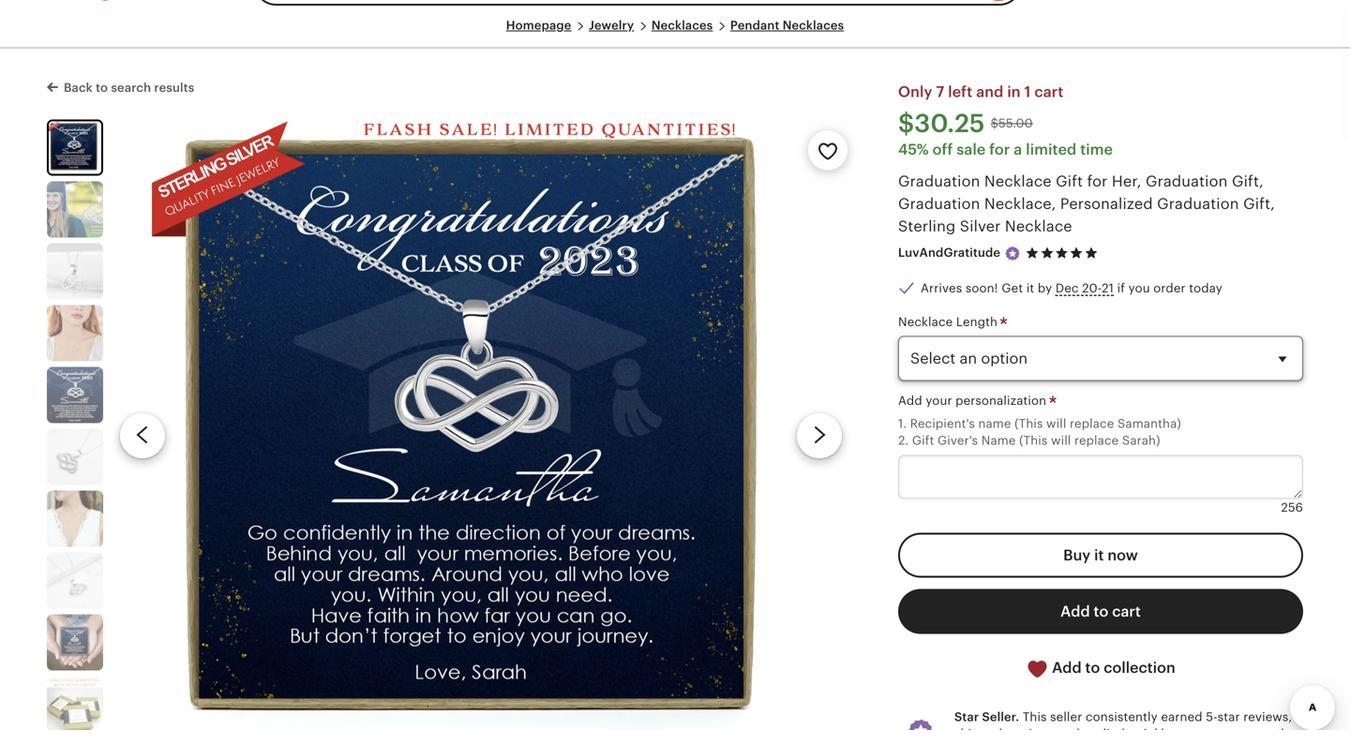 Task type: describe. For each thing, give the bounding box(es) containing it.
personalization
[[956, 394, 1047, 408]]

0 vertical spatial and
[[976, 84, 1004, 101]]

graduation necklace gift for her graduation gift graduation image 5 image
[[47, 367, 103, 423]]

back
[[64, 81, 93, 95]]

1 vertical spatial necklace
[[1005, 218, 1073, 235]]

graduation necklace gift for her, graduation gift, graduation necklace, personalized graduation gift, sterling silver necklace
[[898, 173, 1275, 235]]

1 vertical spatial (this
[[1020, 434, 1048, 448]]

graduation up "sterling"
[[898, 195, 981, 212]]

a
[[1014, 141, 1023, 158]]

collection
[[1104, 660, 1176, 677]]

now
[[1108, 547, 1138, 564]]

menu bar containing homepage
[[53, 17, 1298, 49]]

graduation necklace gift for her graduation gift graduation image 9 image
[[47, 615, 103, 671]]

graduation necklace gift for her graduation gift graduation image 8 image
[[47, 553, 103, 609]]

recipient's
[[910, 417, 975, 431]]

gift inside graduation necklace gift for her, graduation gift, graduation necklace, personalized graduation gift, sterling silver necklace
[[1056, 173, 1083, 190]]

off
[[933, 141, 953, 158]]

this
[[1023, 710, 1047, 724]]

add to cart button
[[898, 590, 1304, 635]]

her,
[[1112, 173, 1142, 190]]

time
[[1081, 141, 1113, 158]]

0 vertical spatial (this
[[1015, 417, 1043, 431]]

luvandgratitude
[[898, 246, 1001, 260]]

limited
[[1026, 141, 1077, 158]]

2.
[[898, 434, 909, 448]]

sarah)
[[1123, 434, 1161, 448]]

7
[[936, 84, 945, 101]]

graduation necklace gift for her graduation gift graduation image 4 image
[[47, 305, 103, 361]]

on
[[1006, 727, 1021, 731]]

search
[[111, 81, 151, 95]]

buy
[[1064, 547, 1091, 564]]

necklaces link
[[652, 18, 713, 32]]

45% off sale for a limited time
[[898, 141, 1113, 158]]

$30.25 $55.00
[[898, 109, 1033, 138]]

arrives
[[921, 281, 962, 295]]

to for search
[[96, 81, 108, 95]]

jewelry
[[589, 18, 634, 32]]

it inside 'button'
[[1095, 547, 1104, 564]]

Search for anything text field
[[254, 0, 976, 6]]

star
[[1218, 710, 1241, 724]]

256
[[1281, 501, 1304, 515]]

dec
[[1056, 281, 1079, 295]]

graduation necklace gift for her graduation gift graduation image 2 image
[[47, 181, 103, 238]]

consistently
[[1086, 710, 1158, 724]]

length
[[956, 315, 998, 329]]

45%
[[898, 141, 929, 158]]

1 vertical spatial gift,
[[1244, 195, 1275, 212]]

2 vertical spatial necklace
[[898, 315, 953, 329]]

messages
[[1215, 727, 1273, 731]]

0 vertical spatial cart
[[1035, 84, 1064, 101]]

1 vertical spatial replace
[[1075, 434, 1119, 448]]

name
[[979, 417, 1012, 431]]

buy it now button
[[898, 533, 1304, 578]]

personalized
[[1061, 195, 1153, 212]]

by
[[1038, 281, 1053, 295]]

your
[[926, 394, 952, 408]]

add for add your personalization
[[898, 394, 923, 408]]

add to collection button
[[898, 646, 1304, 692]]

left
[[948, 84, 973, 101]]

5-
[[1206, 710, 1218, 724]]

time,
[[1025, 727, 1055, 731]]

silver
[[960, 218, 1001, 235]]

earned
[[1161, 710, 1203, 724]]

only
[[898, 84, 933, 101]]

graduation up 'today'
[[1157, 195, 1240, 212]]

20-
[[1082, 281, 1102, 295]]

graduation necklace gift for her graduation gift graduation image 6 image
[[47, 429, 103, 485]]

add to collection
[[1049, 660, 1176, 677]]

necklace length
[[898, 315, 1001, 329]]

this seller consistently earned 5-star reviews, shipped on time, and replied quickly to any messages the
[[955, 710, 1303, 731]]

1. recipient's name (this will replace samantha) 2. gift giver's name (this will replace sarah)
[[898, 417, 1182, 448]]

homepage
[[506, 18, 572, 32]]

to for cart
[[1094, 604, 1109, 621]]



Task type: locate. For each thing, give the bounding box(es) containing it.
for up the personalized
[[1088, 173, 1108, 190]]

for for a
[[990, 141, 1010, 158]]

sale
[[957, 141, 986, 158]]

0 vertical spatial replace
[[1070, 417, 1115, 431]]

to down earned
[[1175, 727, 1187, 731]]

and down seller
[[1058, 727, 1080, 731]]

to inside this seller consistently earned 5-star reviews, shipped on time, and replied quickly to any messages the
[[1175, 727, 1187, 731]]

(this
[[1015, 417, 1043, 431], [1020, 434, 1048, 448]]

necklaces right pendant
[[783, 18, 844, 32]]

1 vertical spatial cart
[[1112, 604, 1141, 621]]

back to search results
[[64, 81, 195, 95]]

and
[[976, 84, 1004, 101], [1058, 727, 1080, 731]]

1.
[[898, 417, 907, 431]]

1 horizontal spatial graduation necklace gift for her graduation gift graduation image 1 image
[[109, 119, 853, 731]]

add inside add to collection button
[[1052, 660, 1082, 677]]

star_seller image
[[1004, 245, 1021, 262]]

0 vertical spatial gift,
[[1232, 173, 1264, 190]]

will up add your personalization text box
[[1051, 434, 1071, 448]]

name
[[982, 434, 1016, 448]]

to for collection
[[1086, 660, 1100, 677]]

results
[[154, 81, 195, 95]]

pendant
[[731, 18, 780, 32]]

2 necklaces from the left
[[783, 18, 844, 32]]

add for add to collection
[[1052, 660, 1082, 677]]

add to cart
[[1061, 604, 1141, 621]]

for
[[990, 141, 1010, 158], [1088, 173, 1108, 190]]

gift
[[1056, 173, 1083, 190], [912, 434, 935, 448]]

necklace up necklace,
[[985, 173, 1052, 190]]

1 vertical spatial add
[[1061, 604, 1090, 621]]

1 vertical spatial it
[[1095, 547, 1104, 564]]

0 horizontal spatial for
[[990, 141, 1010, 158]]

0 vertical spatial necklace
[[985, 173, 1052, 190]]

today
[[1189, 281, 1223, 295]]

add inside 'add to cart' button
[[1061, 604, 1090, 621]]

1 vertical spatial will
[[1051, 434, 1071, 448]]

necklace down the arrives
[[898, 315, 953, 329]]

to down buy it now 'button'
[[1094, 604, 1109, 621]]

reviews,
[[1244, 710, 1293, 724]]

0 horizontal spatial and
[[976, 84, 1004, 101]]

1 horizontal spatial for
[[1088, 173, 1108, 190]]

0 horizontal spatial cart
[[1035, 84, 1064, 101]]

gift,
[[1232, 173, 1264, 190], [1244, 195, 1275, 212]]

0 horizontal spatial it
[[1027, 281, 1035, 295]]

gift right 2.
[[912, 434, 935, 448]]

replied
[[1084, 727, 1125, 731]]

necklaces right the jewelry on the top of the page
[[652, 18, 713, 32]]

menu bar
[[53, 17, 1298, 49]]

cart right 1
[[1035, 84, 1064, 101]]

it left by
[[1027, 281, 1035, 295]]

graduation down off in the top of the page
[[898, 173, 981, 190]]

for inside graduation necklace gift for her, graduation gift, graduation necklace, personalized graduation gift, sterling silver necklace
[[1088, 173, 1108, 190]]

graduation necklace gift for her graduation gift graduation image 10 image
[[47, 676, 103, 731]]

seller
[[1051, 710, 1083, 724]]

1 horizontal spatial and
[[1058, 727, 1080, 731]]

add your personalization
[[898, 394, 1050, 408]]

1 vertical spatial for
[[1088, 173, 1108, 190]]

back to search results link
[[47, 77, 195, 96]]

graduation necklace gift for her graduation gift graduation image 7 image
[[47, 491, 103, 547]]

it right buy on the right bottom of the page
[[1095, 547, 1104, 564]]

arrives soon! get it by dec 20-21 if you order today
[[921, 281, 1223, 295]]

cart down now
[[1112, 604, 1141, 621]]

necklace,
[[985, 195, 1057, 212]]

replace
[[1070, 417, 1115, 431], [1075, 434, 1119, 448]]

0 horizontal spatial gift
[[912, 434, 935, 448]]

1 vertical spatial and
[[1058, 727, 1080, 731]]

quickly
[[1129, 727, 1171, 731]]

in
[[1008, 84, 1021, 101]]

if
[[1118, 281, 1125, 295]]

order
[[1154, 281, 1186, 295]]

1 necklaces from the left
[[652, 18, 713, 32]]

for left a
[[990, 141, 1010, 158]]

add up 1.
[[898, 394, 923, 408]]

0 horizontal spatial necklaces
[[652, 18, 713, 32]]

homepage link
[[506, 18, 572, 32]]

graduation
[[898, 173, 981, 190], [1146, 173, 1228, 190], [898, 195, 981, 212], [1157, 195, 1240, 212]]

1 horizontal spatial necklaces
[[783, 18, 844, 32]]

buy it now
[[1064, 547, 1138, 564]]

for for her,
[[1088, 173, 1108, 190]]

$30.25
[[898, 109, 985, 138]]

1
[[1025, 84, 1031, 101]]

graduation right her,
[[1146, 173, 1228, 190]]

you
[[1129, 281, 1150, 295]]

gift down 'limited'
[[1056, 173, 1083, 190]]

1 horizontal spatial cart
[[1112, 604, 1141, 621]]

0 vertical spatial add
[[898, 394, 923, 408]]

2 vertical spatial add
[[1052, 660, 1082, 677]]

cart inside button
[[1112, 604, 1141, 621]]

any
[[1190, 727, 1211, 731]]

add down buy on the right bottom of the page
[[1061, 604, 1090, 621]]

add for add to cart
[[1061, 604, 1090, 621]]

samantha)
[[1118, 417, 1182, 431]]

1 vertical spatial gift
[[912, 434, 935, 448]]

giver's
[[938, 434, 978, 448]]

pendant necklaces link
[[731, 18, 844, 32]]

shipped
[[955, 727, 1003, 731]]

only 7 left and in 1 cart
[[898, 84, 1064, 101]]

sterling
[[898, 218, 956, 235]]

necklaces
[[652, 18, 713, 32], [783, 18, 844, 32]]

1 horizontal spatial gift
[[1056, 173, 1083, 190]]

21
[[1102, 281, 1114, 295]]

0 vertical spatial will
[[1047, 417, 1067, 431]]

add up seller
[[1052, 660, 1082, 677]]

0 vertical spatial gift
[[1056, 173, 1083, 190]]

0 horizontal spatial graduation necklace gift for her graduation gift graduation image 1 image
[[49, 121, 101, 174]]

0 vertical spatial it
[[1027, 281, 1035, 295]]

graduation necklace gift for her graduation gift graduation image 1 image
[[109, 119, 853, 731], [49, 121, 101, 174]]

Add your personalization text field
[[898, 455, 1304, 499]]

star seller.
[[955, 710, 1020, 724]]

pendant necklaces
[[731, 18, 844, 32]]

it
[[1027, 281, 1035, 295], [1095, 547, 1104, 564]]

luvandgratitude link
[[898, 246, 1001, 260]]

will
[[1047, 417, 1067, 431], [1051, 434, 1071, 448]]

to right back
[[96, 81, 108, 95]]

and left the in
[[976, 84, 1004, 101]]

to left collection
[[1086, 660, 1100, 677]]

necklace down necklace,
[[1005, 218, 1073, 235]]

add
[[898, 394, 923, 408], [1061, 604, 1090, 621], [1052, 660, 1082, 677]]

seller.
[[982, 710, 1020, 724]]

star
[[955, 710, 979, 724]]

graduation necklace gift for her graduation gift graduation image 3 image
[[47, 243, 103, 299]]

soon! get
[[966, 281, 1023, 295]]

None search field
[[254, 0, 1022, 6]]

cart
[[1035, 84, 1064, 101], [1112, 604, 1141, 621]]

banner
[[19, 0, 1332, 17]]

0 vertical spatial for
[[990, 141, 1010, 158]]

necklace
[[985, 173, 1052, 190], [1005, 218, 1073, 235], [898, 315, 953, 329]]

$55.00
[[991, 116, 1033, 131]]

1 horizontal spatial it
[[1095, 547, 1104, 564]]

jewelry link
[[589, 18, 634, 32]]

and inside this seller consistently earned 5-star reviews, shipped on time, and replied quickly to any messages the
[[1058, 727, 1080, 731]]

will down personalization at the right bottom of the page
[[1047, 417, 1067, 431]]

gift inside 1. recipient's name (this will replace samantha) 2. gift giver's name (this will replace sarah)
[[912, 434, 935, 448]]



Task type: vqa. For each thing, say whether or not it's contained in the screenshot.
Kim
no



